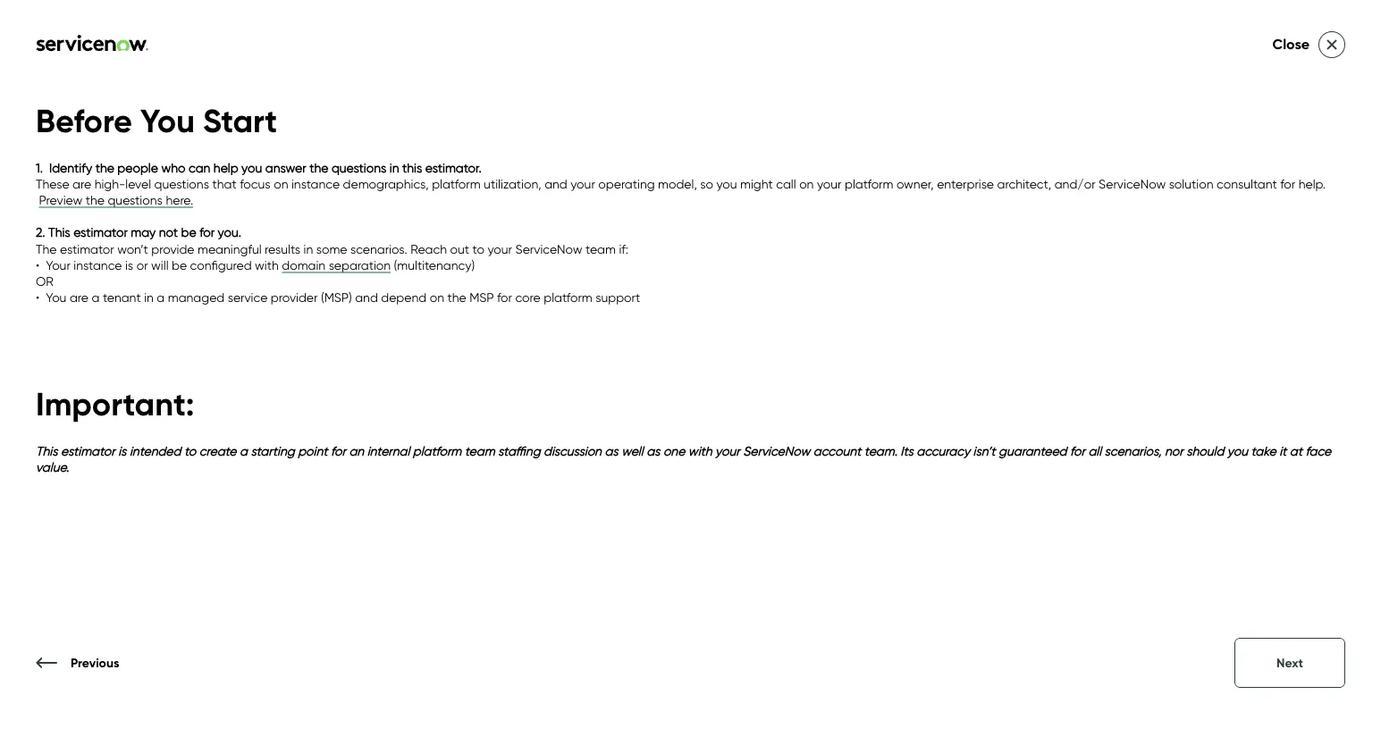 Task type: describe. For each thing, give the bounding box(es) containing it.
this inside 2. this estimator may not be for you. the estimator won't provide meaningful results in some scenarios. reach out to your servicenow team if: •  your instance is or will be configured with domain separation (multitenancy) or •  you are a tenant in a managed service provider (msp) and depend on the msp for core platform support
[[48, 225, 70, 240]]

important:
[[36, 384, 194, 424]]

tenant
[[103, 290, 141, 305]]

create
[[199, 444, 237, 459]]

an
[[349, 444, 364, 459]]

if:
[[619, 241, 629, 256]]

with inside this estimator is intended to create a starting point for an internal platform team staffing discussion as well as one with your servicenow account team. its accuracy isn't guaranteed for all scenarios, nor should you take it at face value.
[[688, 444, 712, 459]]

well
[[622, 444, 644, 459]]

high-
[[94, 176, 125, 191]]

next
[[1277, 656, 1304, 671]]

isn't
[[973, 444, 996, 459]]

might
[[740, 176, 773, 191]]

need
[[1224, 421, 1258, 438]]

people inside use the platform team estimator to find out how many people you need to build your team
[[1147, 421, 1193, 438]]

servicenow inside "1.  identify the people who can help you answer the questions in this estimator. these are high-level questions that focus on instance demographics, platform utilization, and your operating model, so you might call on your platform owner, enterprise architect, and/or servicenow solution consultant for help. preview the questions here."
[[1099, 176, 1166, 191]]

(msp)
[[321, 290, 352, 305]]

are inside "1.  identify the people who can help you answer the questions in this estimator. these are high-level questions that focus on instance demographics, platform utilization, and your operating model, so you might call on your platform owner, enterprise architect, and/or servicenow solution consultant for help. preview the questions here."
[[73, 176, 91, 191]]

focus
[[240, 176, 271, 191]]

answer
[[265, 160, 306, 175]]

staffing
[[498, 444, 541, 459]]

build
[[1279, 421, 1311, 438]]

0 vertical spatial you
[[140, 101, 195, 140]]

owner,
[[897, 176, 934, 191]]

the inside 2. this estimator may not be for you. the estimator won't provide meaningful results in some scenarios. reach out to your servicenow team if: •  your instance is or will be configured with domain separation (multitenancy) or •  you are a tenant in a managed service provider (msp) and depend on the msp for core platform support
[[448, 290, 467, 305]]

who
[[161, 160, 186, 175]]

0 horizontal spatial in
[[144, 290, 154, 305]]

out inside 2. this estimator may not be for you. the estimator won't provide meaningful results in some scenarios. reach out to your servicenow team if: •  your instance is or will be configured with domain separation (multitenancy) or •  you are a tenant in a managed service provider (msp) and depend on the msp for core platform support
[[450, 241, 470, 256]]

this
[[402, 160, 422, 175]]

1 horizontal spatial in
[[304, 241, 313, 256]]

won't
[[117, 241, 148, 256]]

can
[[189, 160, 210, 175]]

solution
[[1169, 176, 1214, 191]]

here.
[[166, 192, 193, 208]]

model,
[[658, 176, 697, 191]]

call
[[776, 176, 796, 191]]

face
[[1306, 444, 1332, 459]]

2 vertical spatial questions
[[108, 192, 163, 208]]

many
[[1107, 421, 1143, 438]]

(multitenancy)
[[394, 258, 475, 273]]

take
[[1251, 444, 1277, 459]]

this inside this estimator is intended to create a starting point for an internal platform team staffing discussion as well as one with your servicenow account team. its accuracy isn't guaranteed for all scenarios, nor should you take it at face value.
[[36, 444, 58, 459]]

your
[[46, 258, 70, 273]]

0 horizontal spatial on
[[274, 176, 288, 191]]

value.
[[36, 460, 69, 475]]

the right answer
[[310, 160, 329, 175]]

connect
[[36, 640, 96, 658]]

2. this estimator may not be for you. the estimator won't provide meaningful results in some scenarios. reach out to your servicenow team if: •  your instance is or will be configured with domain separation (multitenancy) or •  you are a tenant in a managed service provider (msp) and depend on the msp for core platform support
[[36, 225, 641, 305]]

some
[[316, 241, 347, 256]]

before
[[36, 101, 132, 140]]

support
[[596, 290, 641, 305]]

scenarios.
[[351, 241, 408, 256]]

utilization,
[[484, 176, 542, 191]]

scenarios,
[[1105, 444, 1162, 459]]

depend
[[381, 290, 427, 305]]

the inside use the platform team estimator to find out how many people you need to build your team
[[817, 421, 838, 438]]

intended
[[130, 444, 181, 459]]

all
[[1089, 444, 1102, 459]]

platform inside use the platform team estimator to find out how many people you need to build your team
[[842, 421, 897, 438]]

use the platform team estimator to find out how many people you need to build your team 
[[789, 421, 1382, 460]]

demographics,
[[343, 176, 429, 191]]

how
[[1076, 421, 1103, 438]]

you right so
[[717, 176, 737, 191]]

it
[[1280, 444, 1287, 459]]

team inside this estimator is intended to create a starting point for an internal platform team staffing discussion as well as one with your servicenow account team. its accuracy isn't guaranteed for all scenarios, nor should you take it at face value.
[[465, 444, 495, 459]]

on inside 2. this estimator may not be for you. the estimator won't provide meaningful results in some scenarios. reach out to your servicenow team if: •  your instance is or will be configured with domain separation (multitenancy) or •  you are a tenant in a managed service provider (msp) and depend on the msp for core platform support
[[430, 290, 444, 305]]

preview
[[39, 192, 82, 208]]

to left find
[[1005, 421, 1019, 438]]

estimator inside this estimator is intended to create a starting point for an internal platform team staffing discussion as well as one with your servicenow account team. its accuracy isn't guaranteed for all scenarios, nor should you take it at face value.
[[61, 444, 115, 459]]

in inside "1.  identify the people who can help you answer the questions in this estimator. these are high-level questions that focus on instance demographics, platform utilization, and your operating model, so you might call on your platform owner, enterprise architect, and/or servicenow solution consultant for help. preview the questions here."
[[390, 160, 399, 175]]

accuracy
[[917, 444, 970, 459]]

core
[[515, 290, 541, 305]]

provide
[[151, 241, 195, 256]]

service
[[228, 290, 268, 305]]

estimator.
[[426, 160, 482, 175]]

platform down estimator.
[[432, 176, 481, 191]]

estimator inside use the platform team estimator to find out how many people you need to build your team
[[940, 421, 1001, 438]]

should
[[1187, 444, 1224, 459]]

so
[[700, 176, 714, 191]]

to up take
[[1261, 421, 1275, 438]]

separation
[[329, 258, 391, 273]]

2 horizontal spatial on
[[800, 176, 814, 191]]

before you start
[[36, 101, 277, 140]]

servicenow platform team estimator
[[789, 196, 1320, 305]]

its
[[901, 444, 914, 459]]

1 as from the left
[[605, 444, 619, 459]]

architect,
[[998, 176, 1052, 191]]

that
[[212, 176, 237, 191]]

1 vertical spatial be
[[172, 258, 187, 273]]

your inside this estimator is intended to create a starting point for an internal platform team staffing discussion as well as one with your servicenow account team. its accuracy isn't guaranteed for all scenarios, nor should you take it at face value.
[[715, 444, 740, 459]]

team inside use the platform team estimator to find out how many people you need to build your team
[[900, 421, 936, 438]]

and/or
[[1055, 176, 1096, 191]]

use
[[789, 421, 813, 438]]

or
[[137, 258, 148, 273]]

next link
[[1235, 638, 1346, 689]]

find
[[1022, 421, 1047, 438]]

are inside 2. this estimator may not be for you. the estimator won't provide meaningful results in some scenarios. reach out to your servicenow team if: •  your instance is or will be configured with domain separation (multitenancy) or •  you are a tenant in a managed service provider (msp) and depend on the msp for core platform support
[[70, 290, 89, 305]]

1.  identify the people who can help you answer the questions in this estimator. these are high-level questions that focus on instance demographics, platform utilization, and your operating model, so you might call on your platform owner, enterprise architect, and/or servicenow solution consultant for help. preview the questions here.
[[36, 160, 1326, 208]]

1 vertical spatial questions
[[154, 176, 209, 191]]

discussion
[[544, 444, 602, 459]]

or
[[36, 274, 53, 289]]

close
[[1273, 35, 1310, 53]]

to inside this estimator is intended to create a starting point for an internal platform team staffing discussion as well as one with your servicenow account team. its accuracy isn't guaranteed for all scenarios, nor should you take it at face value.
[[184, 444, 196, 459]]

platform inside 2. this estimator may not be for you. the estimator won't provide meaningful results in some scenarios. reach out to your servicenow team if: •  your instance is or will be configured with domain separation (multitenancy) or •  you are a tenant in a managed service provider (msp) and depend on the msp for core platform support
[[544, 290, 593, 305]]

meaningful
[[198, 241, 262, 256]]

you inside 2. this estimator may not be for you. the estimator won't provide meaningful results in some scenarios. reach out to your servicenow team if: •  your instance is or will be configured with domain separation (multitenancy) or •  you are a tenant in a managed service provider (msp) and depend on the msp for core platform support
[[46, 290, 67, 305]]

1 vertical spatial estimator
[[60, 241, 114, 256]]



Task type: vqa. For each thing, say whether or not it's contained in the screenshot.
Previous
yes



Task type: locate. For each thing, give the bounding box(es) containing it.
to inside 2. this estimator may not be for you. the estimator won't provide meaningful results in some scenarios. reach out to your servicenow team if: •  your instance is or will be configured with domain separation (multitenancy) or •  you are a tenant in a managed service provider (msp) and depend on the msp for core platform support
[[473, 241, 485, 256]]

questions up here. at the left of the page
[[154, 176, 209, 191]]

team right build
[[1346, 421, 1381, 438]]

managed
[[168, 290, 225, 305]]

0 vertical spatial this
[[48, 225, 70, 240]]

2 horizontal spatial a
[[240, 444, 248, 459]]

in left this
[[390, 160, 399, 175]]

and right the utilization,
[[545, 176, 568, 191]]

platform inside servicenow platform team estimator
[[1033, 196, 1202, 249]]

these
[[36, 176, 69, 191]]

servicenow down the owner,
[[789, 196, 1022, 249]]

1 horizontal spatial out
[[1050, 421, 1072, 438]]

2 horizontal spatial team
[[1346, 421, 1381, 438]]

0 horizontal spatial as
[[605, 444, 619, 459]]

1 horizontal spatial with
[[255, 258, 279, 273]]

as
[[605, 444, 619, 459], [647, 444, 660, 459]]

this right 2.
[[48, 225, 70, 240]]

1 horizontal spatial on
[[430, 290, 444, 305]]

2 horizontal spatial with
[[688, 444, 712, 459]]

team
[[1212, 196, 1320, 249], [900, 421, 936, 438]]

for right the msp
[[497, 290, 512, 305]]

on
[[274, 176, 288, 191], [800, 176, 814, 191], [430, 290, 444, 305]]

the up high- at the left top of page
[[95, 160, 114, 175]]

for
[[1281, 176, 1296, 191], [200, 225, 215, 240], [497, 290, 512, 305], [331, 444, 346, 459], [1070, 444, 1085, 459]]

people up the level
[[117, 160, 158, 175]]

starting
[[251, 444, 295, 459]]

the left the msp
[[448, 290, 467, 305]]

in
[[390, 160, 399, 175], [304, 241, 313, 256], [144, 290, 154, 305]]

1 horizontal spatial team
[[1212, 196, 1320, 249]]

0 vertical spatial with
[[255, 258, 279, 273]]

this estimator is intended to create a starting point for an internal platform team staffing discussion as well as one with your servicenow account team. its accuracy isn't guaranteed for all scenarios, nor should you take it at face value.
[[36, 444, 1332, 475]]

instance down answer
[[291, 176, 340, 191]]

reach
[[411, 241, 447, 256]]

platform
[[432, 176, 481, 191], [845, 176, 894, 191], [544, 290, 593, 305], [413, 444, 462, 459]]

you down or
[[46, 290, 67, 305]]

team inside servicenow platform team estimator
[[1212, 196, 1320, 249]]

with inside 2. this estimator may not be for you. the estimator won't provide meaningful results in some scenarios. reach out to your servicenow team if: •  your instance is or will be configured with domain separation (multitenancy) or •  you are a tenant in a managed service provider (msp) and depend on the msp for core platform support
[[255, 258, 279, 273]]

are
[[73, 176, 91, 191], [70, 290, 89, 305]]

us
[[134, 640, 149, 658]]

one
[[663, 444, 685, 459]]

you down need
[[1228, 444, 1248, 459]]

at
[[1290, 444, 1303, 459]]

team down consultant at the top of the page
[[1212, 196, 1320, 249]]

msp
[[470, 290, 494, 305]]

0 horizontal spatial team
[[900, 421, 936, 438]]

0 horizontal spatial you
[[46, 290, 67, 305]]

nor
[[1165, 444, 1184, 459]]

and right the (msp)
[[355, 290, 378, 305]]

1 vertical spatial platform
[[842, 421, 897, 438]]

not
[[159, 225, 178, 240]]

0 vertical spatial and
[[545, 176, 568, 191]]

and inside "1.  identify the people who can help you answer the questions in this estimator. these are high-level questions that focus on instance demographics, platform utilization, and your operating model, so you might call on your platform owner, enterprise architect, and/or servicenow solution consultant for help. preview the questions here."
[[545, 176, 568, 191]]

a down will
[[157, 290, 165, 305]]

account
[[814, 444, 861, 459]]

instance inside "1.  identify the people who can help you answer the questions in this estimator. these are high-level questions that focus on instance demographics, platform utilization, and your operating model, so you might call on your platform owner, enterprise architect, and/or servicenow solution consultant for help. preview the questions here."
[[291, 176, 340, 191]]

platform up the team.
[[842, 421, 897, 438]]

on right call
[[800, 176, 814, 191]]

1 horizontal spatial platform
[[1033, 196, 1202, 249]]

team left if:
[[586, 241, 616, 256]]

team
[[586, 241, 616, 256], [1346, 421, 1381, 438], [465, 444, 495, 459]]

a inside this estimator is intended to create a starting point for an internal platform team staffing discussion as well as one with your servicenow account team. its accuracy isn't guaranteed for all scenarios, nor should you take it at face value.
[[240, 444, 248, 459]]

2 vertical spatial in
[[144, 290, 154, 305]]

you.
[[218, 225, 241, 240]]

1 vertical spatial are
[[70, 290, 89, 305]]

estimator inside servicenow platform team estimator
[[789, 252, 977, 305]]

on down answer
[[274, 176, 288, 191]]

0 horizontal spatial people
[[117, 160, 158, 175]]

are down 1.  identify
[[73, 176, 91, 191]]

to
[[473, 241, 485, 256], [1005, 421, 1019, 438], [1261, 421, 1275, 438], [184, 444, 196, 459]]

be
[[181, 225, 196, 240], [172, 258, 187, 273]]

enterprise
[[937, 176, 994, 191]]

2 vertical spatial with
[[100, 640, 130, 658]]

1 horizontal spatial people
[[1147, 421, 1193, 438]]

are down 'your'
[[70, 290, 89, 305]]

previous
[[71, 656, 119, 671]]

is inside 2. this estimator may not be for you. the estimator won't provide meaningful results in some scenarios. reach out to your servicenow team if: •  your instance is or will be configured with domain separation (multitenancy) or •  you are a tenant in a managed service provider (msp) and depend on the msp for core platform support
[[125, 258, 133, 273]]

0 horizontal spatial team
[[465, 444, 495, 459]]

platform left the owner,
[[845, 176, 894, 191]]

servicenow right and/or
[[1099, 176, 1166, 191]]

0 vertical spatial people
[[117, 160, 158, 175]]

0 vertical spatial team
[[586, 241, 616, 256]]

1 vertical spatial you
[[46, 290, 67, 305]]

people inside "1.  identify the people who can help you answer the questions in this estimator. these are high-level questions that focus on instance demographics, platform utilization, and your operating model, so you might call on your platform owner, enterprise architect, and/or servicenow solution consultant for help. preview the questions here."
[[117, 160, 158, 175]]

servicenow inside servicenow platform team estimator
[[789, 196, 1022, 249]]

1 vertical spatial people
[[1147, 421, 1193, 438]]

estimator down the preview the questions here. link
[[73, 225, 128, 240]]

will
[[151, 258, 169, 273]]

platform right internal
[[413, 444, 462, 459]]

people
[[117, 160, 158, 175], [1147, 421, 1193, 438]]

you up 'who'
[[140, 101, 195, 140]]

your up face
[[1314, 421, 1342, 438]]

0 vertical spatial estimator
[[73, 225, 128, 240]]

2 vertical spatial team
[[465, 444, 495, 459]]

servicenow inside this estimator is intended to create a starting point for an internal platform team staffing discussion as well as one with your servicenow account team. its accuracy isn't guaranteed for all scenarios, nor should you take it at face value.
[[743, 444, 810, 459]]

1 vertical spatial is
[[118, 444, 126, 459]]

for left an
[[331, 444, 346, 459]]

point
[[298, 444, 328, 459]]

0 vertical spatial out
[[450, 241, 470, 256]]

and inside 2. this estimator may not be for you. the estimator won't provide meaningful results in some scenarios. reach out to your servicenow team if: •  your instance is or will be configured with domain separation (multitenancy) or •  you are a tenant in a managed service provider (msp) and depend on the msp for core platform support
[[355, 290, 378, 305]]

0 vertical spatial is
[[125, 258, 133, 273]]

servicenow down the 'use'
[[743, 444, 810, 459]]

domain
[[282, 258, 326, 273]]

1 horizontal spatial instance
[[291, 176, 340, 191]]

2 as from the left
[[647, 444, 660, 459]]

a
[[92, 290, 100, 305], [157, 290, 165, 305], [240, 444, 248, 459]]

1 vertical spatial team
[[900, 421, 936, 438]]

your left operating in the left top of the page
[[571, 176, 595, 191]]

for left you.
[[200, 225, 215, 240]]

as left well
[[605, 444, 619, 459]]

servicenow up core
[[515, 241, 583, 256]]

instance inside 2. this estimator may not be for you. the estimator won't provide meaningful results in some scenarios. reach out to your servicenow team if: •  your instance is or will be configured with domain separation (multitenancy) or •  you are a tenant in a managed service provider (msp) and depend on the msp for core platform support
[[74, 258, 122, 273]]

questions down the level
[[108, 192, 163, 208]]

questions up the demographics,
[[332, 160, 387, 175]]

you
[[242, 160, 262, 175], [717, 176, 737, 191], [1197, 421, 1221, 438], [1228, 444, 1248, 459]]

your inside 2. this estimator may not be for you. the estimator won't provide meaningful results in some scenarios. reach out to your servicenow team if: •  your instance is or will be configured with domain separation (multitenancy) or •  you are a tenant in a managed service provider (msp) and depend on the msp for core platform support
[[488, 241, 512, 256]]

be down 'provide'
[[172, 258, 187, 273]]

with right one
[[688, 444, 712, 459]]

instance
[[291, 176, 340, 191], [74, 258, 122, 273]]

level
[[125, 176, 151, 191]]

1 horizontal spatial you
[[140, 101, 195, 140]]

0 vertical spatial instance
[[291, 176, 340, 191]]

out right find
[[1050, 421, 1072, 438]]

2 horizontal spatial in
[[390, 160, 399, 175]]

you up the should
[[1197, 421, 1221, 438]]

1 vertical spatial with
[[688, 444, 712, 459]]

estimator
[[789, 252, 977, 305], [940, 421, 1001, 438]]

estimator up 'your'
[[60, 241, 114, 256]]

0 vertical spatial in
[[390, 160, 399, 175]]

you inside this estimator is intended to create a starting point for an internal platform team staffing discussion as well as one with your servicenow account team. its accuracy isn't guaranteed for all scenarios, nor should you take it at face value.
[[1228, 444, 1248, 459]]

team inside 2. this estimator may not be for you. the estimator won't provide meaningful results in some scenarios. reach out to your servicenow team if: •  your instance is or will be configured with domain separation (multitenancy) or •  you are a tenant in a managed service provider (msp) and depend on the msp for core platform support
[[586, 241, 616, 256]]

out up the '(multitenancy)'
[[450, 241, 470, 256]]

internal
[[367, 444, 410, 459]]

0 horizontal spatial a
[[92, 290, 100, 305]]

you
[[140, 101, 195, 140], [46, 290, 67, 305]]

estimator up value.
[[61, 444, 115, 459]]

1 horizontal spatial team
[[586, 241, 616, 256]]

0 vertical spatial team
[[1212, 196, 1320, 249]]

your
[[571, 176, 595, 191], [817, 176, 842, 191], [488, 241, 512, 256], [1314, 421, 1342, 438], [715, 444, 740, 459]]

for left help. at the right top
[[1281, 176, 1296, 191]]

connect with us
[[36, 640, 149, 658]]

and
[[545, 176, 568, 191], [355, 290, 378, 305]]

platform inside this estimator is intended to create a starting point for an internal platform team staffing discussion as well as one with your servicenow account team. its accuracy isn't guaranteed for all scenarios, nor should you take it at face value.
[[413, 444, 462, 459]]

0 vertical spatial be
[[181, 225, 196, 240]]

1 vertical spatial this
[[36, 444, 58, 459]]

1 vertical spatial instance
[[74, 258, 122, 273]]

0 horizontal spatial platform
[[842, 421, 897, 438]]

guaranteed
[[999, 444, 1067, 459]]

you inside use the platform team estimator to find out how many people you need to build your team
[[1197, 421, 1221, 438]]

to up the '(multitenancy)'
[[473, 241, 485, 256]]

the down high- at the left top of page
[[86, 192, 105, 208]]

you up focus
[[242, 160, 262, 175]]

with down results
[[255, 258, 279, 273]]

your right one
[[715, 444, 740, 459]]

instance down won't
[[74, 258, 122, 273]]

platform
[[1033, 196, 1202, 249], [842, 421, 897, 438]]

configured
[[190, 258, 252, 273]]

is left the or
[[125, 258, 133, 273]]

results
[[265, 241, 301, 256]]

1 vertical spatial in
[[304, 241, 313, 256]]

0 vertical spatial platform
[[1033, 196, 1202, 249]]

a left tenant
[[92, 290, 100, 305]]

0 horizontal spatial out
[[450, 241, 470, 256]]

start
[[203, 101, 277, 140]]

1 vertical spatial estimator
[[940, 421, 1001, 438]]

your inside use the platform team estimator to find out how many people you need to build your team
[[1314, 421, 1342, 438]]

1 vertical spatial team
[[1346, 421, 1381, 438]]

the up account
[[817, 421, 838, 438]]

domain separation link
[[282, 258, 391, 274]]

is inside this estimator is intended to create a starting point for an internal platform team staffing discussion as well as one with your servicenow account team. its accuracy isn't guaranteed for all scenarios, nor should you take it at face value.
[[118, 444, 126, 459]]

0 vertical spatial estimator
[[789, 252, 977, 305]]

out inside use the platform team estimator to find out how many people you need to build your team
[[1050, 421, 1072, 438]]

help.
[[1299, 176, 1326, 191]]

consultant
[[1217, 176, 1278, 191]]

provider
[[271, 290, 318, 305]]

be right not
[[181, 225, 196, 240]]

0 horizontal spatial and
[[355, 290, 378, 305]]

the
[[95, 160, 114, 175], [310, 160, 329, 175], [86, 192, 105, 208], [448, 290, 467, 305], [817, 421, 838, 438]]

1 vertical spatial out
[[1050, 421, 1072, 438]]

on down the '(multitenancy)'
[[430, 290, 444, 305]]

questions
[[332, 160, 387, 175], [154, 176, 209, 191], [108, 192, 163, 208]]

0 horizontal spatial instance
[[74, 258, 122, 273]]

as right well
[[647, 444, 660, 459]]

a right create
[[240, 444, 248, 459]]

with
[[255, 258, 279, 273], [688, 444, 712, 459], [100, 640, 130, 658]]

for inside "1.  identify the people who can help you answer the questions in this estimator. these are high-level questions that focus on instance demographics, platform utilization, and your operating model, so you might call on your platform owner, enterprise architect, and/or servicenow solution consultant for help. preview the questions here."
[[1281, 176, 1296, 191]]

people up nor
[[1147, 421, 1193, 438]]

operating
[[599, 176, 655, 191]]

to left create
[[184, 444, 196, 459]]

in up 'domain'
[[304, 241, 313, 256]]

platform down and/or
[[1033, 196, 1202, 249]]

servicenow inside 2. this estimator may not be for you. the estimator won't provide meaningful results in some scenarios. reach out to your servicenow team if: •  your instance is or will be configured with domain separation (multitenancy) or •  you are a tenant in a managed service provider (msp) and depend on the msp for core platform support
[[515, 241, 583, 256]]

your right call
[[817, 176, 842, 191]]

team inside use the platform team estimator to find out how many people you need to build your team
[[1346, 421, 1381, 438]]

may
[[131, 225, 156, 240]]

0 vertical spatial are
[[73, 176, 91, 191]]

your up the msp
[[488, 241, 512, 256]]

team up its
[[900, 421, 936, 438]]

this up value.
[[36, 444, 58, 459]]

2 vertical spatial estimator
[[61, 444, 115, 459]]

with left us
[[100, 640, 130, 658]]

preview the questions here. link
[[39, 192, 193, 209]]

in right tenant
[[144, 290, 154, 305]]

for left all
[[1070, 444, 1085, 459]]

team left staffing
[[465, 444, 495, 459]]

is left intended at the bottom
[[118, 444, 126, 459]]

platform right core
[[544, 290, 593, 305]]

is
[[125, 258, 133, 273], [118, 444, 126, 459]]

this
[[48, 225, 70, 240], [36, 444, 58, 459]]

1 horizontal spatial as
[[647, 444, 660, 459]]

1 horizontal spatial and
[[545, 176, 568, 191]]

the
[[36, 241, 57, 256]]

0 horizontal spatial with
[[100, 640, 130, 658]]

team.
[[865, 444, 898, 459]]

help
[[214, 160, 238, 175]]

1 horizontal spatial a
[[157, 290, 165, 305]]

0 vertical spatial questions
[[332, 160, 387, 175]]

1 vertical spatial and
[[355, 290, 378, 305]]



